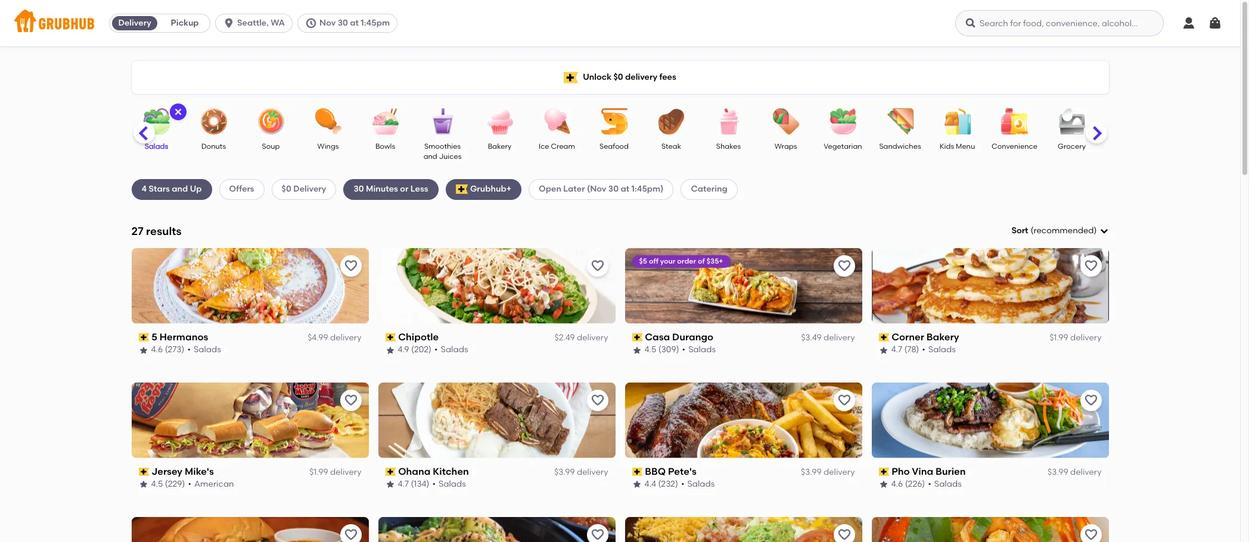 Task type: describe. For each thing, give the bounding box(es) containing it.
4.7 for corner bakery
[[891, 345, 902, 355]]

• american
[[188, 480, 234, 490]]

$1.99 for mike's
[[309, 468, 328, 478]]

salads image
[[136, 108, 177, 135]]

4.9
[[398, 345, 409, 355]]

mike's
[[185, 466, 214, 478]]

jersey mike's logo image
[[131, 383, 369, 459]]

save this restaurant image for big island poke logo
[[590, 528, 605, 543]]

subscription pass image for pho vina burien
[[879, 468, 889, 477]]

sort ( recommended )
[[1012, 226, 1097, 236]]

grocery
[[1058, 142, 1086, 151]]

$1.99 delivery for corner bakery
[[1050, 333, 1102, 343]]

1 horizontal spatial $0
[[613, 72, 623, 82]]

4.6 for 5
[[151, 345, 163, 355]]

wraps
[[774, 142, 797, 151]]

durango
[[672, 332, 713, 343]]

nov 30 at 1:45pm button
[[297, 14, 402, 33]]

4.9 (202)
[[398, 345, 431, 355]]

save this restaurant image for jersey mike's
[[344, 394, 358, 408]]

ohana kitchen
[[398, 466, 469, 478]]

1 horizontal spatial 30
[[354, 184, 364, 194]]

• for casa durango
[[682, 345, 685, 355]]

star icon image for pho vina burien
[[879, 481, 888, 490]]

$2.49 delivery
[[555, 333, 608, 343]]

burien
[[936, 466, 966, 478]]

$5
[[639, 257, 647, 266]]

wings
[[317, 142, 339, 151]]

save this restaurant image for 5 hermanos logo
[[344, 259, 358, 273]]

offers
[[229, 184, 254, 194]]

birrieria monarca logo image
[[131, 518, 369, 543]]

steak image
[[650, 108, 692, 135]]

seattle,
[[237, 18, 269, 28]]

(nov
[[587, 184, 606, 194]]

• salads for casa durango
[[682, 345, 716, 355]]

save this restaurant button for the las palmas restaurant logo
[[833, 525, 855, 543]]

at inside button
[[350, 18, 359, 28]]

save this restaurant button for chipotle logo
[[587, 256, 608, 277]]

• for pho vina burien
[[928, 480, 931, 490]]

$3.99 for bbq pete's
[[801, 468, 822, 478]]

wings image
[[307, 108, 349, 135]]

subscription pass image for chipotle
[[385, 334, 396, 342]]

shakes image
[[708, 108, 749, 135]]

(229)
[[165, 480, 185, 490]]

grubhub plus flag logo image for grubhub+
[[456, 185, 468, 195]]

save this restaurant image for pho vina burien logo
[[1084, 394, 1098, 408]]

$3.49 delivery
[[801, 333, 855, 343]]

4
[[142, 184, 147, 194]]

ice
[[539, 142, 549, 151]]

27
[[131, 224, 143, 238]]

corner bakery
[[892, 332, 959, 343]]

kids menu
[[940, 142, 975, 151]]

$3.99 delivery for ohana kitchen
[[554, 468, 608, 478]]

kids menu image
[[936, 108, 978, 135]]

later
[[563, 184, 585, 194]]

salads for casa durango
[[688, 345, 716, 355]]

subscription pass image for bbq pete's
[[632, 468, 643, 477]]

main navigation navigation
[[0, 0, 1240, 46]]

• salads for chipotle
[[434, 345, 468, 355]]

5 hermanos logo image
[[131, 248, 369, 324]]

delivery for chipotle
[[577, 333, 608, 343]]

salads for corner bakery
[[928, 345, 956, 355]]

your
[[660, 257, 675, 266]]

ohana kitchen logo image
[[378, 383, 615, 459]]

$0 delivery
[[282, 184, 326, 194]]

$4.99 delivery
[[308, 333, 361, 343]]

wraps image
[[765, 108, 807, 135]]

save this restaurant image for ohana kitchen
[[590, 394, 605, 408]]

casa durango logo image
[[625, 248, 862, 324]]

4.6 (226)
[[891, 480, 925, 490]]

kids
[[940, 142, 954, 151]]

catering
[[691, 184, 727, 194]]

0 horizontal spatial svg image
[[173, 107, 183, 117]]

pickup
[[171, 18, 199, 28]]

$3.99 delivery for bbq pete's
[[801, 468, 855, 478]]

and inside smoothies and juices
[[423, 153, 437, 161]]

bbq pete's
[[645, 466, 697, 478]]

salads for bbq pete's
[[687, 480, 715, 490]]

2 horizontal spatial 30
[[608, 184, 619, 194]]

subscription pass image for casa durango
[[632, 334, 643, 342]]

27 results
[[131, 224, 181, 238]]

delivery for corner bakery
[[1070, 333, 1102, 343]]

(134)
[[411, 480, 429, 490]]

bbq pete's logo image
[[625, 383, 862, 459]]

casa durango
[[645, 332, 713, 343]]

• salads for pho vina burien
[[928, 480, 962, 490]]

delivery for casa durango
[[824, 333, 855, 343]]

sandwiches image
[[879, 108, 921, 135]]

(78)
[[904, 345, 919, 355]]

0 vertical spatial bakery
[[488, 142, 512, 151]]

delivery inside delivery button
[[118, 18, 151, 28]]

none field containing sort
[[1012, 225, 1109, 237]]

save this restaurant image for mintra thai cuisine logo
[[1084, 528, 1098, 543]]

las palmas restaurant logo image
[[625, 518, 862, 543]]

• for corner bakery
[[922, 345, 925, 355]]

jersey mike's
[[151, 466, 214, 478]]

ohana
[[398, 466, 431, 478]]

seattle, wa button
[[215, 14, 297, 33]]

star icon image for 5 hermanos
[[139, 346, 148, 355]]

star icon image for jersey mike's
[[139, 481, 148, 490]]

save this restaurant button for mintra thai cuisine logo
[[1080, 525, 1102, 543]]

)
[[1094, 226, 1097, 236]]

ice cream image
[[536, 108, 578, 135]]

• for chipotle
[[434, 345, 438, 355]]

(
[[1031, 226, 1034, 236]]

shakes
[[716, 142, 741, 151]]

svg image inside field
[[1099, 227, 1109, 236]]

2 horizontal spatial svg image
[[1182, 16, 1196, 30]]

or
[[400, 184, 408, 194]]

5
[[151, 332, 157, 343]]

$5 off your order of $35+
[[639, 257, 723, 266]]

1 vertical spatial at
[[621, 184, 629, 194]]

delivery button
[[110, 14, 160, 33]]

kitchen
[[433, 466, 469, 478]]

less
[[410, 184, 428, 194]]

4.6 (273)
[[151, 345, 184, 355]]

save this restaurant image for bbq pete's
[[837, 394, 851, 408]]

chipotle
[[398, 332, 439, 343]]

4.5 (229)
[[151, 480, 185, 490]]

(226)
[[905, 480, 925, 490]]

• salads for ohana kitchen
[[432, 480, 466, 490]]

minutes
[[366, 184, 398, 194]]

mintra thai cuisine logo image
[[872, 518, 1109, 543]]

pete's
[[668, 466, 697, 478]]

corner
[[892, 332, 924, 343]]

$4.99
[[308, 333, 328, 343]]

seattle, wa
[[237, 18, 285, 28]]

delivery for bbq pete's
[[824, 468, 855, 478]]

4.5 (309)
[[644, 345, 679, 355]]

(202)
[[411, 345, 431, 355]]

of
[[698, 257, 705, 266]]



Task type: locate. For each thing, give the bounding box(es) containing it.
sort
[[1012, 226, 1028, 236]]

grubhub plus flag logo image left unlock
[[564, 72, 578, 83]]

casa
[[645, 332, 670, 343]]

subscription pass image left pho
[[879, 468, 889, 477]]

donuts image
[[193, 108, 234, 135]]

3 $3.99 delivery from the left
[[1048, 468, 1102, 478]]

1 horizontal spatial and
[[423, 153, 437, 161]]

• salads down kitchen
[[432, 480, 466, 490]]

star icon image
[[139, 346, 148, 355], [385, 346, 395, 355], [632, 346, 642, 355], [879, 346, 888, 355], [139, 481, 148, 490], [385, 481, 395, 490], [632, 481, 642, 490], [879, 481, 888, 490]]

1 vertical spatial and
[[172, 184, 188, 194]]

soup image
[[250, 108, 292, 135]]

bakery
[[488, 142, 512, 151], [927, 332, 959, 343]]

$0 right unlock
[[613, 72, 623, 82]]

$3.99 for ohana kitchen
[[554, 468, 575, 478]]

smoothies and juices image
[[422, 108, 463, 135]]

salads down "durango"
[[688, 345, 716, 355]]

(273)
[[165, 345, 184, 355]]

subscription pass image left the jersey
[[139, 468, 149, 477]]

seafood
[[600, 142, 629, 151]]

salads right the "(202)"
[[441, 345, 468, 355]]

delivery for pho vina burien
[[1070, 468, 1102, 478]]

hermanos
[[160, 332, 208, 343]]

0 horizontal spatial $3.99 delivery
[[554, 468, 608, 478]]

1 horizontal spatial $3.99
[[801, 468, 822, 478]]

save this restaurant button for the ohana kitchen logo
[[587, 390, 608, 412]]

0 vertical spatial and
[[423, 153, 437, 161]]

vegetarian image
[[822, 108, 864, 135]]

• salads for corner bakery
[[922, 345, 956, 355]]

subscription pass image left the chipotle
[[385, 334, 396, 342]]

save this restaurant image for the birrieria monarca logo
[[344, 528, 358, 543]]

$1.99 delivery
[[1050, 333, 1102, 343], [309, 468, 361, 478]]

•
[[187, 345, 191, 355], [434, 345, 438, 355], [682, 345, 685, 355], [922, 345, 925, 355], [188, 480, 191, 490], [432, 480, 436, 490], [681, 480, 684, 490], [928, 480, 931, 490]]

juices
[[439, 153, 461, 161]]

• for jersey mike's
[[188, 480, 191, 490]]

star icon image left 4.9
[[385, 346, 395, 355]]

0 horizontal spatial grubhub plus flag logo image
[[456, 185, 468, 195]]

salads for 5 hermanos
[[194, 345, 221, 355]]

delivery for 5 hermanos
[[330, 333, 361, 343]]

bowls image
[[364, 108, 406, 135]]

steak
[[661, 142, 681, 151]]

delivery
[[625, 72, 657, 82], [330, 333, 361, 343], [577, 333, 608, 343], [824, 333, 855, 343], [1070, 333, 1102, 343], [330, 468, 361, 478], [577, 468, 608, 478], [824, 468, 855, 478], [1070, 468, 1102, 478]]

1 horizontal spatial svg image
[[223, 17, 235, 29]]

0 vertical spatial at
[[350, 18, 359, 28]]

5 hermanos
[[151, 332, 208, 343]]

save this restaurant button for big island poke logo
[[587, 525, 608, 543]]

wa
[[271, 18, 285, 28]]

menu
[[956, 142, 975, 151]]

and down smoothies
[[423, 153, 437, 161]]

salads for ohana kitchen
[[439, 480, 466, 490]]

4 stars and up
[[142, 184, 202, 194]]

american
[[194, 480, 234, 490]]

$1.99
[[1050, 333, 1068, 343], [309, 468, 328, 478]]

1 vertical spatial $1.99
[[309, 468, 328, 478]]

bakery down bakery image
[[488, 142, 512, 151]]

30 inside button
[[338, 18, 348, 28]]

1 vertical spatial grubhub plus flag logo image
[[456, 185, 468, 195]]

$1.99 for bakery
[[1050, 333, 1068, 343]]

subscription pass image left the casa
[[632, 334, 643, 342]]

salads down kitchen
[[439, 480, 466, 490]]

0 horizontal spatial bakery
[[488, 142, 512, 151]]

• for ohana kitchen
[[432, 480, 436, 490]]

salads down pete's
[[687, 480, 715, 490]]

0 vertical spatial 4.5
[[644, 345, 656, 355]]

salads down salads image
[[145, 142, 168, 151]]

1 $3.99 delivery from the left
[[554, 468, 608, 478]]

1 $3.99 from the left
[[554, 468, 575, 478]]

vegetarian
[[824, 142, 862, 151]]

salads for pho vina burien
[[934, 480, 962, 490]]

salads for chipotle
[[441, 345, 468, 355]]

$35+
[[707, 257, 723, 266]]

0 horizontal spatial $0
[[282, 184, 291, 194]]

1 horizontal spatial 4.5
[[644, 345, 656, 355]]

• right the "(202)"
[[434, 345, 438, 355]]

delivery
[[118, 18, 151, 28], [293, 184, 326, 194]]

• salads for bbq pete's
[[681, 480, 715, 490]]

star icon image left "4.6 (226)"
[[879, 481, 888, 490]]

grubhub plus flag logo image left grubhub+
[[456, 185, 468, 195]]

• down the jersey mike's
[[188, 480, 191, 490]]

4.7 left the (134)
[[398, 480, 409, 490]]

0 horizontal spatial 4.6
[[151, 345, 163, 355]]

(309)
[[658, 345, 679, 355]]

3 $3.99 from the left
[[1048, 468, 1068, 478]]

4.5
[[644, 345, 656, 355], [151, 480, 163, 490]]

subscription pass image left bbq
[[632, 468, 643, 477]]

pho vina burien logo image
[[872, 383, 1109, 459]]

subscription pass image left corner
[[879, 334, 889, 342]]

fees
[[659, 72, 676, 82]]

at left 1:45pm
[[350, 18, 359, 28]]

big island poke logo image
[[378, 518, 615, 543]]

at
[[350, 18, 359, 28], [621, 184, 629, 194]]

• salads down pete's
[[681, 480, 715, 490]]

nov
[[319, 18, 336, 28]]

delivery for ohana kitchen
[[577, 468, 608, 478]]

• salads down burien
[[928, 480, 962, 490]]

1 vertical spatial $1.99 delivery
[[309, 468, 361, 478]]

0 horizontal spatial 4.5
[[151, 480, 163, 490]]

save this restaurant image
[[837, 259, 851, 273], [1084, 259, 1098, 273], [344, 394, 358, 408], [590, 394, 605, 408], [837, 394, 851, 408], [837, 528, 851, 543]]

• right (78)
[[922, 345, 925, 355]]

$0 right 'offers'
[[282, 184, 291, 194]]

4.4 (232)
[[644, 480, 678, 490]]

soup
[[262, 142, 280, 151]]

0 horizontal spatial $1.99 delivery
[[309, 468, 361, 478]]

save this restaurant button for pho vina burien logo
[[1080, 390, 1102, 412]]

stars
[[149, 184, 170, 194]]

save this restaurant image for chipotle logo
[[590, 259, 605, 273]]

1 vertical spatial bakery
[[927, 332, 959, 343]]

0 vertical spatial $1.99
[[1050, 333, 1068, 343]]

save this restaurant button for corner bakery logo
[[1080, 256, 1102, 277]]

sandwiches
[[879, 142, 921, 151]]

4.7 (78)
[[891, 345, 919, 355]]

star icon image left 4.7 (134)
[[385, 481, 395, 490]]

4.7 left (78)
[[891, 345, 902, 355]]

1 horizontal spatial $1.99 delivery
[[1050, 333, 1102, 343]]

star icon image left '4.7 (78)'
[[879, 346, 888, 355]]

subscription pass image left 5
[[139, 334, 149, 342]]

grubhub plus flag logo image for unlock $0 delivery fees
[[564, 72, 578, 83]]

star icon image left 4.4
[[632, 481, 642, 490]]

4.6 down 5
[[151, 345, 163, 355]]

jersey
[[151, 466, 182, 478]]

star icon image for corner bakery
[[879, 346, 888, 355]]

0 horizontal spatial $3.99
[[554, 468, 575, 478]]

star icon image left 4.6 (273)
[[139, 346, 148, 355]]

svg image inside nov 30 at 1:45pm button
[[305, 17, 317, 29]]

cream
[[551, 142, 575, 151]]

1 horizontal spatial $3.99 delivery
[[801, 468, 855, 478]]

at left 1:45pm)
[[621, 184, 629, 194]]

1 horizontal spatial $1.99
[[1050, 333, 1068, 343]]

grubhub plus flag logo image
[[564, 72, 578, 83], [456, 185, 468, 195]]

• salads right the "(202)"
[[434, 345, 468, 355]]

save this restaurant button for 5 hermanos logo
[[340, 256, 361, 277]]

4.4
[[644, 480, 656, 490]]

nov 30 at 1:45pm
[[319, 18, 390, 28]]

salads down hermanos
[[194, 345, 221, 355]]

$3.99
[[554, 468, 575, 478], [801, 468, 822, 478], [1048, 468, 1068, 478]]

0 vertical spatial 4.6
[[151, 345, 163, 355]]

2 $3.99 from the left
[[801, 468, 822, 478]]

salads
[[145, 142, 168, 151], [194, 345, 221, 355], [441, 345, 468, 355], [688, 345, 716, 355], [928, 345, 956, 355], [439, 480, 466, 490], [687, 480, 715, 490], [934, 480, 962, 490]]

0 horizontal spatial $1.99
[[309, 468, 328, 478]]

save this restaurant image
[[344, 259, 358, 273], [590, 259, 605, 273], [1084, 394, 1098, 408], [344, 528, 358, 543], [590, 528, 605, 543], [1084, 528, 1098, 543]]

0 horizontal spatial 4.7
[[398, 480, 409, 490]]

30 right nov
[[338, 18, 348, 28]]

0 vertical spatial $0
[[613, 72, 623, 82]]

• salads
[[187, 345, 221, 355], [434, 345, 468, 355], [682, 345, 716, 355], [922, 345, 956, 355], [432, 480, 466, 490], [681, 480, 715, 490], [928, 480, 962, 490]]

30 minutes or less
[[354, 184, 428, 194]]

ice cream
[[539, 142, 575, 151]]

recommended
[[1034, 226, 1094, 236]]

open
[[539, 184, 561, 194]]

unlock
[[583, 72, 611, 82]]

and
[[423, 153, 437, 161], [172, 184, 188, 194]]

subscription pass image left ohana
[[385, 468, 396, 477]]

4.7 for ohana kitchen
[[398, 480, 409, 490]]

results
[[146, 224, 181, 238]]

delivery for jersey mike's
[[330, 468, 361, 478]]

vina
[[912, 466, 933, 478]]

1 vertical spatial 4.7
[[398, 480, 409, 490]]

star icon image for bbq pete's
[[632, 481, 642, 490]]

1 vertical spatial delivery
[[293, 184, 326, 194]]

1:45pm
[[361, 18, 390, 28]]

up
[[190, 184, 202, 194]]

1 horizontal spatial bakery
[[927, 332, 959, 343]]

0 horizontal spatial delivery
[[118, 18, 151, 28]]

4.5 down the jersey
[[151, 480, 163, 490]]

2 horizontal spatial $3.99
[[1048, 468, 1068, 478]]

convenience image
[[994, 108, 1035, 135]]

1 horizontal spatial 4.7
[[891, 345, 902, 355]]

• salads down "durango"
[[682, 345, 716, 355]]

1 horizontal spatial at
[[621, 184, 629, 194]]

corner bakery logo image
[[872, 248, 1109, 324]]

bakery right corner
[[927, 332, 959, 343]]

1 horizontal spatial delivery
[[293, 184, 326, 194]]

0 vertical spatial grubhub plus flag logo image
[[564, 72, 578, 83]]

• down pete's
[[681, 480, 684, 490]]

star icon image for ohana kitchen
[[385, 481, 395, 490]]

subscription pass image
[[139, 334, 149, 342], [879, 334, 889, 342], [139, 468, 149, 477], [385, 468, 396, 477]]

• for 5 hermanos
[[187, 345, 191, 355]]

Search for food, convenience, alcohol... search field
[[955, 10, 1164, 36]]

star icon image left 4.5 (229)
[[139, 481, 148, 490]]

seafood image
[[593, 108, 635, 135]]

save this restaurant button for the birrieria monarca logo
[[340, 525, 361, 543]]

4.6 for pho
[[891, 480, 903, 490]]

4.6 down pho
[[891, 480, 903, 490]]

delivery left pickup
[[118, 18, 151, 28]]

(232)
[[658, 480, 678, 490]]

• down "casa durango"
[[682, 345, 685, 355]]

pickup button
[[160, 14, 210, 33]]

4.7
[[891, 345, 902, 355], [398, 480, 409, 490]]

salads down corner bakery at the bottom right of the page
[[928, 345, 956, 355]]

• salads down corner bakery at the bottom right of the page
[[922, 345, 956, 355]]

open later (nov 30 at 1:45pm)
[[539, 184, 664, 194]]

subscription pass image
[[385, 334, 396, 342], [632, 334, 643, 342], [632, 468, 643, 477], [879, 468, 889, 477]]

2 horizontal spatial $3.99 delivery
[[1048, 468, 1102, 478]]

• for bbq pete's
[[681, 480, 684, 490]]

convenience
[[992, 142, 1037, 151]]

svg image
[[1182, 16, 1196, 30], [223, 17, 235, 29], [173, 107, 183, 117]]

grubhub+
[[470, 184, 511, 194]]

subscription pass image for 5 hermanos
[[139, 334, 149, 342]]

30 right (nov
[[608, 184, 619, 194]]

0 vertical spatial delivery
[[118, 18, 151, 28]]

• salads down hermanos
[[187, 345, 221, 355]]

star icon image for chipotle
[[385, 346, 395, 355]]

donuts
[[201, 142, 226, 151]]

save this restaurant button for jersey mike's logo
[[340, 390, 361, 412]]

subscription pass image for corner bakery
[[879, 334, 889, 342]]

2 $3.99 delivery from the left
[[801, 468, 855, 478]]

1 vertical spatial 4.5
[[151, 480, 163, 490]]

grocery image
[[1051, 108, 1093, 135]]

4.5 down the casa
[[644, 345, 656, 355]]

chipotle logo image
[[378, 248, 615, 324]]

order
[[677, 257, 696, 266]]

1 horizontal spatial grubhub plus flag logo image
[[564, 72, 578, 83]]

• down ohana kitchen in the bottom left of the page
[[432, 480, 436, 490]]

star icon image left 4.5 (309) at the bottom
[[632, 346, 642, 355]]

1:45pm)
[[631, 184, 664, 194]]

svg image inside seattle, wa "button"
[[223, 17, 235, 29]]

$3.99 for pho vina burien
[[1048, 468, 1068, 478]]

30
[[338, 18, 348, 28], [354, 184, 364, 194], [608, 184, 619, 194]]

subscription pass image for ohana kitchen
[[385, 468, 396, 477]]

4.7 (134)
[[398, 480, 429, 490]]

0 horizontal spatial at
[[350, 18, 359, 28]]

star icon image for casa durango
[[632, 346, 642, 355]]

$2.49
[[555, 333, 575, 343]]

svg image
[[1208, 16, 1222, 30], [305, 17, 317, 29], [965, 17, 977, 29], [1099, 227, 1109, 236]]

pho
[[892, 466, 910, 478]]

30 left minutes
[[354, 184, 364, 194]]

0 vertical spatial 4.7
[[891, 345, 902, 355]]

unlock $0 delivery fees
[[583, 72, 676, 82]]

save this restaurant image for corner bakery
[[1084, 259, 1098, 273]]

$3.99 delivery for pho vina burien
[[1048, 468, 1102, 478]]

4.5 for casa durango
[[644, 345, 656, 355]]

4.5 for jersey mike's
[[151, 480, 163, 490]]

bakery image
[[479, 108, 521, 135]]

1 vertical spatial $0
[[282, 184, 291, 194]]

smoothies
[[424, 142, 461, 151]]

• down pho vina burien
[[928, 480, 931, 490]]

pho vina burien
[[892, 466, 966, 478]]

1 vertical spatial 4.6
[[891, 480, 903, 490]]

save this restaurant button for bbq pete's logo
[[833, 390, 855, 412]]

0 horizontal spatial 30
[[338, 18, 348, 28]]

1 horizontal spatial 4.6
[[891, 480, 903, 490]]

4.6
[[151, 345, 163, 355], [891, 480, 903, 490]]

delivery down wings
[[293, 184, 326, 194]]

0 vertical spatial $1.99 delivery
[[1050, 333, 1102, 343]]

None field
[[1012, 225, 1109, 237]]

and left up
[[172, 184, 188, 194]]

smoothies and juices
[[423, 142, 461, 161]]

salads down burien
[[934, 480, 962, 490]]

subscription pass image for jersey mike's
[[139, 468, 149, 477]]

• down hermanos
[[187, 345, 191, 355]]

$1.99 delivery for jersey mike's
[[309, 468, 361, 478]]

• salads for 5 hermanos
[[187, 345, 221, 355]]

0 horizontal spatial and
[[172, 184, 188, 194]]



Task type: vqa. For each thing, say whether or not it's contained in the screenshot.
with
no



